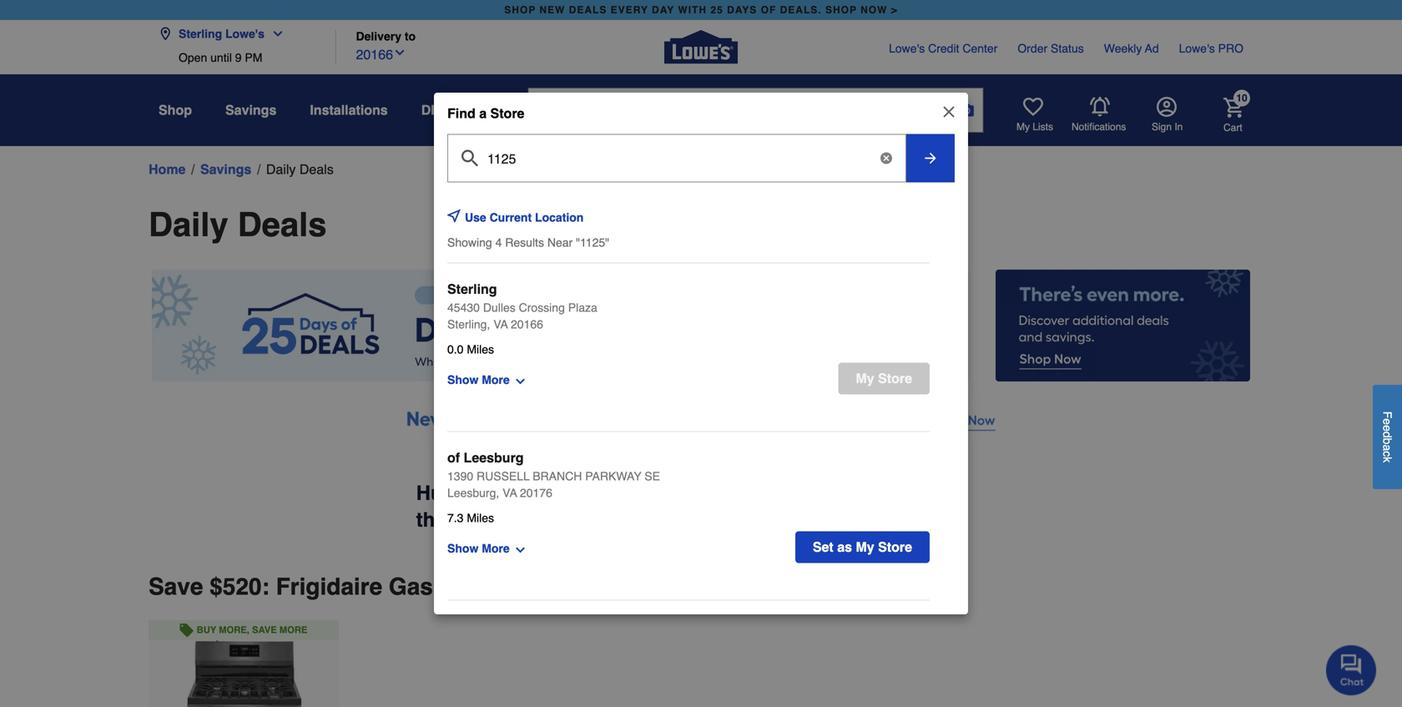 Task type: describe. For each thing, give the bounding box(es) containing it.
2 shop from the left
[[826, 4, 857, 16]]

20166 inside sterling 45430 dulles crossing plaza sterling, va 20166
[[511, 318, 543, 331]]

2 vertical spatial store
[[878, 539, 913, 555]]

my lists
[[1017, 121, 1054, 133]]

lowe's credit center link
[[889, 40, 998, 57]]

4
[[496, 236, 502, 249]]

installations button
[[310, 95, 388, 125]]

0 horizontal spatial chevron down image
[[265, 27, 285, 40]]

f
[[1381, 412, 1395, 419]]

gps image
[[448, 209, 461, 222]]

sterling,
[[448, 318, 490, 331]]

never miss a deal. get the deal of the day delivered straight to your inbox. image
[[149, 398, 1254, 440]]

buy more, save more
[[197, 625, 308, 636]]

ad
[[1145, 42, 1159, 55]]

1 horizontal spatial daily
[[266, 162, 296, 177]]

results
[[505, 236, 544, 249]]

diy & ideas button
[[421, 95, 495, 125]]

order status link
[[1018, 40, 1084, 57]]

>
[[891, 4, 898, 16]]

se
[[645, 470, 660, 483]]

find
[[448, 106, 476, 121]]

open
[[179, 51, 207, 64]]

ideas
[[460, 102, 495, 118]]

Zip Code, City, State or Store # text field
[[454, 142, 900, 167]]

show for leesburg
[[448, 542, 479, 555]]

sterling 45430 dulles crossing plaza sterling, va 20166
[[448, 281, 598, 331]]

2 vertical spatial my
[[856, 539, 875, 555]]

these
[[416, 509, 469, 532]]

set as my store button
[[796, 531, 930, 563]]

va inside of leesburg 1390 russell branch parkway se leesburg, va 20176
[[503, 486, 517, 500]]

1 vertical spatial daily deals
[[149, 205, 327, 244]]

sterling lowe's
[[179, 27, 265, 40]]

show more for leesburg
[[448, 542, 510, 555]]

show more for 45430
[[448, 373, 510, 387]]

va inside sterling 45430 dulles crossing plaza sterling, va 20166
[[494, 318, 508, 331]]

1 vertical spatial store
[[878, 371, 913, 386]]

location
[[535, 211, 584, 224]]

pm
[[245, 51, 262, 64]]

1 e from the top
[[1381, 419, 1395, 425]]

1 vertical spatial deals
[[238, 205, 327, 244]]

days
[[727, 4, 758, 16]]

day
[[652, 4, 675, 16]]

of leesburg link
[[448, 448, 524, 468]]

use current location button
[[465, 199, 611, 236]]

in
[[1175, 121, 1183, 133]]

use current location
[[465, 211, 584, 224]]

showing
[[448, 236, 492, 249]]

lists
[[1033, 121, 1054, 133]]

home
[[149, 162, 186, 177]]

status
[[1051, 42, 1084, 55]]

f e e d b a c k button
[[1373, 385, 1403, 489]]

tag filled image
[[180, 624, 193, 637]]

miles for leesburg
[[467, 511, 494, 525]]

gas
[[389, 574, 433, 600]]

more,
[[219, 625, 250, 636]]

hurry — these deals end in ...
[[416, 482, 612, 532]]

lowe's for lowe's pro
[[1179, 42, 1215, 55]]

0.0 miles
[[448, 343, 494, 356]]

save
[[149, 574, 203, 600]]

9
[[235, 51, 242, 64]]

sterling link
[[448, 279, 497, 299]]

pro
[[1219, 42, 1244, 55]]

minutes
[[819, 517, 870, 532]]

more for leesburg
[[482, 542, 510, 555]]

show for 45430
[[448, 373, 479, 387]]

shop new deals every day with 25 days of deals. shop now >
[[504, 4, 898, 16]]

0
[[650, 472, 672, 518]]

sign in
[[1152, 121, 1183, 133]]

c
[[1381, 451, 1395, 457]]

set as my store
[[813, 539, 913, 555]]

leesburg,
[[448, 486, 500, 500]]

weekly
[[1104, 42, 1142, 55]]

miles for 45430
[[467, 343, 494, 356]]

0 minutes
[[650, 472, 870, 532]]

deals
[[569, 4, 607, 16]]

k
[[1381, 457, 1395, 463]]

dulles
[[483, 301, 516, 314]]

as
[[838, 539, 852, 555]]

delivery
[[356, 30, 402, 43]]

branch
[[533, 470, 582, 483]]

0 horizontal spatial a
[[479, 106, 487, 121]]

1 vertical spatial daily
[[149, 205, 228, 244]]

sign
[[1152, 121, 1172, 133]]

weekly ad link
[[1104, 40, 1159, 57]]

camera image
[[959, 102, 976, 119]]

deals inside daily deals link
[[300, 162, 334, 177]]

—
[[475, 482, 495, 505]]

weekly ad
[[1104, 42, 1159, 55]]

sterling for sterling 45430 dulles crossing plaza sterling, va 20166
[[448, 281, 497, 297]]

open until 9 pm
[[179, 51, 262, 64]]

sterling lowe's button
[[159, 17, 291, 51]]

save $520: frigidaire gas range
[[149, 574, 511, 600]]

savings for 'savings' link
[[200, 162, 252, 177]]

parkway
[[585, 470, 642, 483]]

new
[[540, 4, 566, 16]]

25
[[711, 4, 724, 16]]



Task type: locate. For each thing, give the bounding box(es) containing it.
miles right 7.3
[[467, 511, 494, 525]]

0 vertical spatial my
[[1017, 121, 1030, 133]]

my for my lists
[[1017, 121, 1030, 133]]

0 vertical spatial sterling
[[179, 27, 222, 40]]

1 vertical spatial more
[[482, 542, 510, 555]]

now
[[861, 4, 888, 16]]

shop left new
[[504, 4, 536, 16]]

savings right home
[[200, 162, 252, 177]]

...
[[596, 509, 612, 532]]

sterling up the 45430
[[448, 281, 497, 297]]

there's even more. discover additional deals and savings. shop now. image
[[996, 270, 1251, 382]]

20166 down the delivery at left
[[356, 47, 393, 62]]

savings down pm
[[225, 102, 277, 118]]

lowe's home improvement logo image
[[665, 10, 738, 84]]

notifications
[[1072, 121, 1127, 133]]

deals.
[[780, 4, 822, 16]]

1 horizontal spatial sterling
[[448, 281, 497, 297]]

0 timer
[[612, 472, 986, 540]]

1 shop from the left
[[504, 4, 536, 16]]

seconds
[[908, 517, 964, 532]]

set
[[813, 539, 834, 555]]

1 more from the top
[[482, 373, 510, 387]]

7.3
[[448, 511, 464, 525]]

in
[[572, 509, 590, 532]]

more down the 0.0 miles
[[482, 373, 510, 387]]

lowe's pro
[[1179, 42, 1244, 55]]

lowe's inside button
[[225, 27, 265, 40]]

more for 45430
[[482, 373, 510, 387]]

more
[[482, 373, 510, 387], [482, 542, 510, 555]]

deals
[[474, 509, 525, 532]]

delivery to
[[356, 30, 416, 43]]

of
[[448, 450, 460, 465]]

20166 inside button
[[356, 47, 393, 62]]

0 vertical spatial daily
[[266, 162, 296, 177]]

my store button
[[839, 363, 930, 394]]

None search field
[[528, 88, 984, 148]]

2 show from the top
[[448, 542, 479, 555]]

2 miles from the top
[[467, 511, 494, 525]]

1390
[[448, 470, 474, 483]]

0.0
[[448, 343, 464, 356]]

1 vertical spatial my
[[856, 371, 875, 386]]

chevron down image inside 20166 button
[[393, 46, 407, 59]]

my store
[[856, 371, 913, 386]]

my for my store
[[856, 371, 875, 386]]

lowe's left pro on the top right
[[1179, 42, 1215, 55]]

close image
[[941, 104, 958, 120]]

0 vertical spatial chevron down image
[[265, 27, 285, 40]]

0 horizontal spatial shop
[[504, 4, 536, 16]]

my lists link
[[1017, 97, 1054, 134]]

1 horizontal spatial chevron down image
[[393, 46, 407, 59]]

a inside button
[[1381, 445, 1395, 451]]

sign in button
[[1152, 97, 1183, 134]]

0 vertical spatial daily deals
[[266, 162, 334, 177]]

home link
[[149, 159, 186, 180]]

every
[[611, 4, 649, 16]]

20176
[[520, 486, 553, 500]]

1 vertical spatial miles
[[467, 511, 494, 525]]

lowe's home improvement lists image
[[1024, 97, 1044, 117]]

1 show from the top
[[448, 373, 479, 387]]

0 vertical spatial a
[[479, 106, 487, 121]]

1 vertical spatial 20166
[[511, 318, 543, 331]]

2 show more from the top
[[448, 542, 510, 555]]

daily
[[266, 162, 296, 177], [149, 205, 228, 244]]

current
[[490, 211, 532, 224]]

show more down '7.3 miles'
[[448, 542, 510, 555]]

diy & ideas
[[421, 102, 495, 118]]

0 vertical spatial deals
[[300, 162, 334, 177]]

lowe's left credit
[[889, 42, 925, 55]]

sterling up open
[[179, 27, 222, 40]]

e
[[1381, 419, 1395, 425], [1381, 425, 1395, 432]]

2 e from the top
[[1381, 425, 1395, 432]]

0 horizontal spatial sterling
[[179, 27, 222, 40]]

a up k
[[1381, 445, 1395, 451]]

1 vertical spatial show more
[[448, 542, 510, 555]]

russell
[[477, 470, 530, 483]]

7.3 miles
[[448, 511, 494, 525]]

daily deals right 'savings' link
[[266, 162, 334, 177]]

1-day online-only deals of the day. while supplies last. image
[[152, 270, 969, 382]]

show down 7.3
[[448, 542, 479, 555]]

1 miles from the top
[[467, 343, 494, 356]]

0 vertical spatial show
[[448, 373, 479, 387]]

installations
[[310, 102, 388, 118]]

0 vertical spatial store
[[491, 106, 525, 121]]

location image
[[159, 27, 172, 40]]

plaza
[[568, 301, 598, 314]]

45430
[[448, 301, 480, 314]]

1 show more from the top
[[448, 373, 510, 387]]

arrow right image
[[923, 150, 939, 166]]

0 vertical spatial more
[[482, 373, 510, 387]]

end
[[531, 509, 567, 532]]

lowe's up "9" on the top
[[225, 27, 265, 40]]

diy
[[421, 102, 444, 118]]

e up 'd'
[[1381, 419, 1395, 425]]

daily deals down 'savings' link
[[149, 205, 327, 244]]

near
[[548, 236, 573, 249]]

lowe's home improvement cart image
[[1224, 97, 1244, 118]]

0 vertical spatial va
[[494, 318, 508, 331]]

0 vertical spatial 20166
[[356, 47, 393, 62]]

sterling inside button
[[179, 27, 222, 40]]

daily deals
[[266, 162, 334, 177], [149, 205, 327, 244]]

deals down the installations button
[[300, 162, 334, 177]]

shop
[[159, 102, 192, 118]]

10
[[1237, 92, 1248, 104]]

lowe's pro link
[[1179, 40, 1244, 57]]

1 horizontal spatial lowe's
[[889, 42, 925, 55]]

daily down "home" link
[[149, 205, 228, 244]]

a right find
[[479, 106, 487, 121]]

shop button
[[159, 95, 192, 125]]

savings button
[[225, 95, 277, 125]]

show more
[[448, 373, 510, 387], [448, 542, 510, 555]]

&
[[447, 102, 457, 118]]

to
[[405, 30, 416, 43]]

of
[[761, 4, 777, 16]]

miles right 0.0
[[467, 343, 494, 356]]

chevron down image
[[265, 27, 285, 40], [393, 46, 407, 59]]

lowe's home improvement notification center image
[[1090, 97, 1110, 117]]

va
[[494, 318, 508, 331], [503, 486, 517, 500]]

lowe's credit center
[[889, 42, 998, 55]]

1 vertical spatial savings
[[200, 162, 252, 177]]

show
[[448, 373, 479, 387], [448, 542, 479, 555]]

show more down the 0.0 miles
[[448, 373, 510, 387]]

0 vertical spatial savings
[[225, 102, 277, 118]]

2 horizontal spatial lowe's
[[1179, 42, 1215, 55]]

1 vertical spatial a
[[1381, 445, 1395, 451]]

0 vertical spatial miles
[[467, 343, 494, 356]]

savings for savings button
[[225, 102, 277, 118]]

1 vertical spatial show
[[448, 542, 479, 555]]

20166
[[356, 47, 393, 62], [511, 318, 543, 331]]

shop
[[504, 4, 536, 16], [826, 4, 857, 16]]

1 horizontal spatial a
[[1381, 445, 1395, 451]]

order
[[1018, 42, 1048, 55]]

buy
[[197, 625, 216, 636]]

0 horizontal spatial daily
[[149, 205, 228, 244]]

1 vertical spatial sterling
[[448, 281, 497, 297]]

deals
[[300, 162, 334, 177], [238, 205, 327, 244]]

shop new deals every day with 25 days of deals. shop now > link
[[501, 0, 902, 20]]

daily right 'savings' link
[[266, 162, 296, 177]]

with
[[678, 4, 707, 16]]

sterling for sterling lowe's
[[179, 27, 222, 40]]

20166 down crossing
[[511, 318, 543, 331]]

range
[[440, 574, 511, 600]]

more down deals
[[482, 542, 510, 555]]

0 vertical spatial show more
[[448, 373, 510, 387]]

1 horizontal spatial 20166
[[511, 318, 543, 331]]

deals down daily deals link
[[238, 205, 327, 244]]

use
[[465, 211, 486, 224]]

1 horizontal spatial shop
[[826, 4, 857, 16]]

lowe's for lowe's credit center
[[889, 42, 925, 55]]

2 more from the top
[[482, 542, 510, 555]]

chat invite button image
[[1327, 645, 1378, 696]]

va down the russell
[[503, 486, 517, 500]]

center
[[963, 42, 998, 55]]

e up the b
[[1381, 425, 1395, 432]]

$520:
[[210, 574, 269, 600]]

savings link
[[200, 159, 252, 180]]

save
[[252, 625, 277, 636]]

show down 0.0
[[448, 373, 479, 387]]

d
[[1381, 432, 1395, 438]]

lowe's home improvement account image
[[1157, 97, 1177, 117]]

cart
[[1224, 122, 1243, 133]]

0 horizontal spatial 20166
[[356, 47, 393, 62]]

"1125"
[[576, 236, 610, 249]]

20166 button
[[356, 43, 407, 65]]

f e e d b a c k
[[1381, 412, 1395, 463]]

va down dulles
[[494, 318, 508, 331]]

0 horizontal spatial lowe's
[[225, 27, 265, 40]]

b
[[1381, 438, 1395, 445]]

1 vertical spatial va
[[503, 486, 517, 500]]

shop left now
[[826, 4, 857, 16]]

1 vertical spatial chevron down image
[[393, 46, 407, 59]]

sterling inside sterling 45430 dulles crossing plaza sterling, va 20166
[[448, 281, 497, 297]]

Search Query text field
[[529, 88, 908, 132]]

credit
[[928, 42, 960, 55]]



Task type: vqa. For each thing, say whether or not it's contained in the screenshot.
MOULDING & MILLWORK link
no



